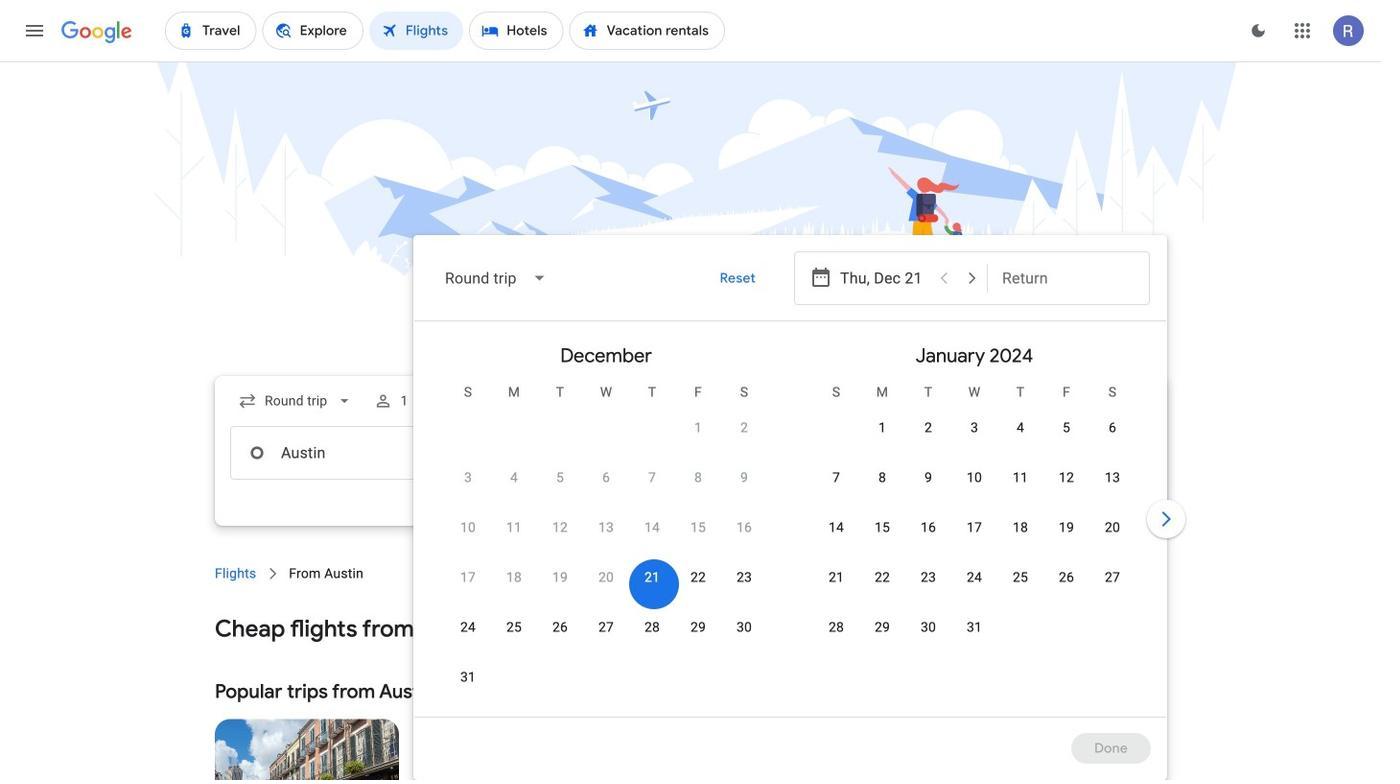 Task type: describe. For each thing, give the bounding box(es) containing it.
fri, dec 1 element
[[695, 418, 702, 438]]

wed, jan 17 element
[[967, 518, 983, 537]]

2 return text field from the top
[[1003, 427, 1135, 479]]

grid inside flight search field
[[422, 329, 1159, 728]]

sun, dec 3 element
[[464, 468, 472, 487]]

sun, jan 21 element
[[829, 568, 845, 587]]

1 row group from the left
[[422, 329, 791, 714]]

sat, dec 16 element
[[737, 518, 752, 537]]

tue, dec 19 element
[[553, 568, 568, 587]]

wed, dec 20 element
[[599, 568, 614, 587]]

sun, dec 24 element
[[461, 618, 476, 637]]

sun, dec 17 element
[[461, 568, 476, 587]]

wed, dec 6 element
[[603, 468, 610, 487]]

mon, dec 18 element
[[507, 568, 522, 587]]

mon, jan 8 element
[[879, 468, 887, 487]]

fri, jan 26 element
[[1059, 568, 1075, 587]]

mon, jan 29 element
[[875, 618, 891, 637]]

mon, jan 15 element
[[875, 518, 891, 537]]

sat, jan 20 element
[[1105, 518, 1121, 537]]

wed, jan 3 element
[[971, 418, 979, 438]]

wed, jan 31 element
[[967, 618, 983, 637]]

sat, jan 13 element
[[1105, 468, 1121, 487]]

sun, jan 14 element
[[829, 518, 845, 537]]

thu, dec 21, departure date. element
[[645, 568, 660, 587]]

sat, dec 9 element
[[741, 468, 749, 487]]

fri, dec 22 element
[[691, 568, 706, 587]]

sat, dec 30 element
[[737, 618, 752, 637]]

mon, dec 25 element
[[507, 618, 522, 637]]

row up wed, dec 13 element
[[445, 460, 768, 514]]

1 cell from the left
[[445, 511, 491, 558]]

row up "sat, dec 9" element
[[676, 402, 768, 464]]

fri, jan 5 element
[[1063, 418, 1071, 438]]

thu, dec 7 element
[[649, 468, 656, 487]]

86 US dollars text field
[[1119, 734, 1152, 758]]

next image
[[1144, 496, 1190, 542]]

Departure text field
[[841, 427, 973, 479]]

2 cell from the left
[[491, 511, 537, 558]]

wed, dec 27 element
[[599, 618, 614, 637]]

tue, dec 5 element
[[557, 468, 564, 487]]

mon, dec 4 element
[[510, 468, 518, 487]]

row up wed, dec 27 element
[[445, 559, 768, 614]]

fri, dec 15 element
[[691, 518, 706, 537]]

change appearance image
[[1236, 8, 1282, 54]]

2 row group from the left
[[791, 329, 1159, 709]]

wed, dec 13 element
[[599, 518, 614, 537]]



Task type: vqa. For each thing, say whether or not it's contained in the screenshot.
left 1
no



Task type: locate. For each thing, give the bounding box(es) containing it.
row up wed, jan 17 element
[[814, 460, 1136, 514]]

1 vertical spatial return text field
[[1003, 427, 1135, 479]]

None text field
[[230, 426, 501, 480]]

tue, jan 23 element
[[921, 568, 937, 587]]

thu, jan 11 element
[[1013, 468, 1029, 487]]

row up wed, jan 24 element on the right of the page
[[814, 510, 1136, 564]]

sun, dec 31 element
[[461, 668, 476, 687]]

cell
[[445, 511, 491, 558], [491, 511, 537, 558]]

sat, dec 2 element
[[741, 418, 749, 438]]

tue, dec 26 element
[[553, 618, 568, 637]]

tue, jan 30 element
[[921, 618, 937, 637]]

fri, jan 12 element
[[1059, 468, 1075, 487]]

None field
[[430, 255, 563, 301], [230, 384, 362, 418], [430, 255, 563, 301], [230, 384, 362, 418]]

cell up mon, dec 18 element on the left of page
[[491, 511, 537, 558]]

row
[[676, 402, 768, 464], [860, 402, 1136, 464], [445, 460, 768, 514], [814, 460, 1136, 514], [445, 510, 768, 564], [814, 510, 1136, 564], [445, 559, 768, 614], [814, 559, 1136, 614], [445, 609, 768, 664], [814, 609, 998, 664]]

row down wed, dec 20 element
[[445, 609, 768, 664]]

tue, jan 16 element
[[921, 518, 937, 537]]

sun, jan 28 element
[[829, 618, 845, 637]]

0 vertical spatial return text field
[[1003, 252, 1135, 304]]

row up 'wed, jan 31' element
[[814, 559, 1136, 614]]

1 return text field from the top
[[1003, 252, 1135, 304]]

mon, jan 1 element
[[879, 418, 887, 438]]

tue, jan 9 element
[[925, 468, 933, 487]]

Return text field
[[1003, 252, 1135, 304], [1003, 427, 1135, 479]]

fri, dec 29 element
[[691, 618, 706, 637]]

mon, jan 22 element
[[875, 568, 891, 587]]

wed, jan 10 element
[[967, 468, 983, 487]]

tue, dec 12 element
[[553, 518, 568, 537]]

row down tue, jan 23 element
[[814, 609, 998, 664]]

sun, jan 7 element
[[833, 468, 841, 487]]

row up wed, jan 10 element
[[860, 402, 1136, 464]]

thu, dec 28 element
[[645, 618, 660, 637]]

thu, jan 25 element
[[1013, 568, 1029, 587]]

thu, jan 18 element
[[1013, 518, 1029, 537]]

main menu image
[[23, 19, 46, 42]]

sat, jan 6 element
[[1109, 418, 1117, 438]]

row group
[[422, 329, 791, 714], [791, 329, 1159, 709]]

grid
[[422, 329, 1159, 728]]

sat, jan 27 element
[[1105, 568, 1121, 587]]

fri, dec 8 element
[[695, 468, 702, 487]]

sat, dec 23 element
[[737, 568, 752, 587]]

wed, jan 24 element
[[967, 568, 983, 587]]

thu, jan 4 element
[[1017, 418, 1025, 438]]

cell up sun, dec 17 element
[[445, 511, 491, 558]]

Flight search field
[[200, 235, 1190, 780]]

row up wed, dec 20 element
[[445, 510, 768, 564]]

tue, jan 2 element
[[925, 418, 933, 438]]

fri, jan 19 element
[[1059, 518, 1075, 537]]

Departure text field
[[841, 252, 929, 304]]

thu, dec 14 element
[[645, 518, 660, 537]]



